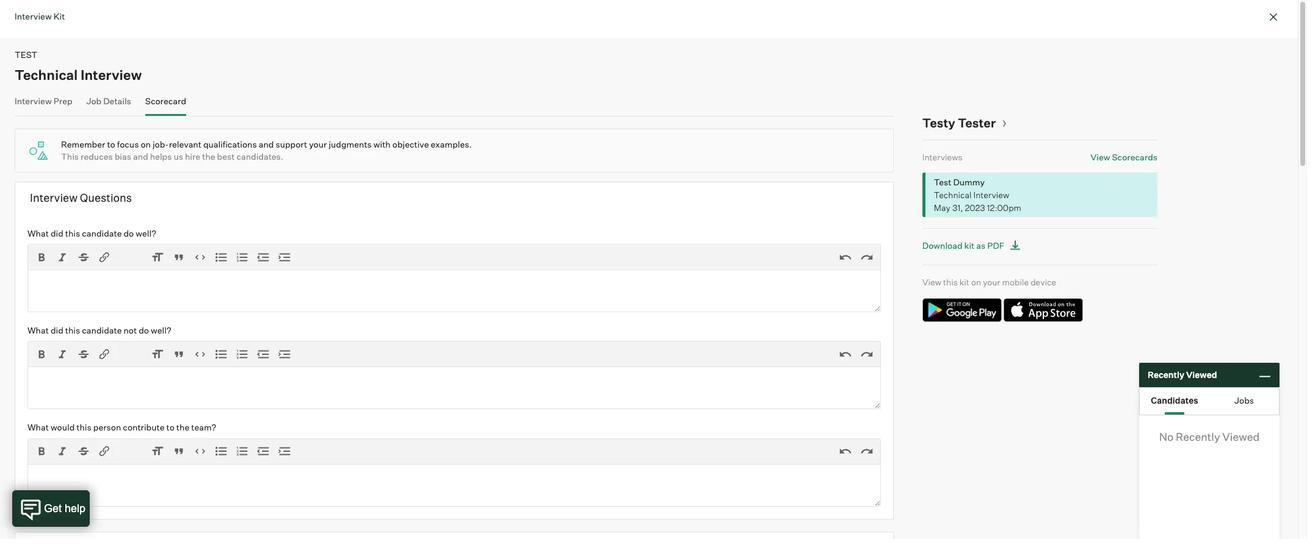 Task type: locate. For each thing, give the bounding box(es) containing it.
examples.
[[431, 139, 472, 150]]

download
[[923, 240, 963, 251]]

kit down download kit as pdf
[[960, 277, 970, 287]]

dummy
[[954, 177, 985, 187]]

0 horizontal spatial viewed
[[1187, 370, 1218, 381]]

on for your
[[972, 277, 982, 287]]

this
[[65, 228, 80, 239], [944, 277, 958, 287], [65, 325, 80, 336], [77, 423, 91, 433]]

this down download
[[944, 277, 958, 287]]

what did this candidate do well?
[[27, 228, 156, 239]]

your right support
[[309, 139, 327, 150]]

1 vertical spatial well?
[[151, 325, 171, 336]]

on
[[141, 139, 151, 150], [972, 277, 982, 287]]

jobs
[[1235, 396, 1255, 406]]

0 horizontal spatial do
[[124, 228, 134, 239]]

qualifications
[[203, 139, 257, 150]]

your left mobile
[[984, 277, 1001, 287]]

0 vertical spatial the
[[202, 151, 215, 162]]

the
[[202, 151, 215, 162], [176, 423, 189, 433]]

interview up job details
[[81, 66, 142, 83]]

did for what did this candidate do well?
[[51, 228, 63, 239]]

do right not
[[139, 325, 149, 336]]

1 vertical spatial view
[[923, 277, 942, 287]]

interview up 12:00pm
[[974, 190, 1010, 200]]

0 vertical spatial to
[[107, 139, 115, 150]]

1 horizontal spatial to
[[166, 423, 175, 433]]

0 vertical spatial candidate
[[82, 228, 122, 239]]

support
[[276, 139, 307, 150]]

on left job- at left
[[141, 139, 151, 150]]

prep
[[54, 96, 72, 106]]

candidates
[[1152, 396, 1199, 406]]

1 vertical spatial candidate
[[82, 325, 122, 336]]

this for what did this candidate not do well?
[[65, 325, 80, 336]]

with
[[374, 139, 391, 150]]

did
[[51, 228, 63, 239], [51, 325, 63, 336]]

1 what from the top
[[27, 228, 49, 239]]

bias
[[115, 151, 131, 162]]

0 horizontal spatial technical
[[15, 66, 78, 83]]

viewed up candidates
[[1187, 370, 1218, 381]]

0 horizontal spatial to
[[107, 139, 115, 150]]

reduces
[[81, 151, 113, 162]]

2 candidate from the top
[[82, 325, 122, 336]]

1 vertical spatial did
[[51, 325, 63, 336]]

technical up interview prep
[[15, 66, 78, 83]]

1 horizontal spatial and
[[259, 139, 274, 150]]

interview down 'this'
[[30, 191, 78, 205]]

view
[[1091, 152, 1111, 162], [923, 277, 942, 287]]

1 horizontal spatial viewed
[[1223, 431, 1260, 444]]

0 vertical spatial your
[[309, 139, 327, 150]]

focus
[[117, 139, 139, 150]]

candidate
[[82, 228, 122, 239], [82, 325, 122, 336]]

recently
[[1148, 370, 1185, 381], [1176, 431, 1221, 444]]

recently right no
[[1176, 431, 1221, 444]]

tab list containing candidates
[[1140, 388, 1280, 415]]

would
[[51, 423, 75, 433]]

1 horizontal spatial on
[[972, 277, 982, 287]]

recently up candidates
[[1148, 370, 1185, 381]]

objective
[[393, 139, 429, 150]]

your
[[309, 139, 327, 150], [984, 277, 1001, 287]]

1 horizontal spatial technical
[[934, 190, 972, 200]]

this left not
[[65, 325, 80, 336]]

remember
[[61, 139, 105, 150]]

to
[[107, 139, 115, 150], [166, 423, 175, 433]]

2 what from the top
[[27, 325, 49, 336]]

0 horizontal spatial view
[[923, 277, 942, 287]]

tab list
[[1140, 388, 1280, 415]]

close image
[[1267, 10, 1281, 24]]

0 vertical spatial recently
[[1148, 370, 1185, 381]]

0 vertical spatial what
[[27, 228, 49, 239]]

interview for interview prep
[[15, 96, 52, 106]]

view this kit on your mobile device
[[923, 277, 1057, 287]]

0 horizontal spatial your
[[309, 139, 327, 150]]

None text field
[[27, 367, 881, 410]]

0 horizontal spatial the
[[176, 423, 189, 433]]

what for what would this person contribute to the team?
[[27, 423, 49, 433]]

1 vertical spatial technical
[[934, 190, 972, 200]]

the left team?
[[176, 423, 189, 433]]

candidates.
[[237, 151, 284, 162]]

view for view scorecards
[[1091, 152, 1111, 162]]

interview for interview questions
[[30, 191, 78, 205]]

0 vertical spatial kit
[[965, 240, 975, 251]]

on inside 'remember to focus on job-relevant qualifications and support your judgments with objective examples. this reduces bias and helps us hire the best candidates.'
[[141, 139, 151, 150]]

None text field
[[27, 270, 881, 313], [27, 465, 881, 507], [27, 270, 881, 313], [27, 465, 881, 507]]

technical interview
[[15, 66, 142, 83]]

0 horizontal spatial on
[[141, 139, 151, 150]]

1 horizontal spatial view
[[1091, 152, 1111, 162]]

do down questions
[[124, 228, 134, 239]]

remember to focus on job-relevant qualifications and support your judgments with objective examples. this reduces bias and helps us hire the best candidates.
[[61, 139, 472, 162]]

what did this candidate not do well?
[[27, 325, 171, 336]]

1 vertical spatial your
[[984, 277, 1001, 287]]

interview left kit
[[15, 11, 52, 21]]

1 horizontal spatial your
[[984, 277, 1001, 287]]

0 vertical spatial did
[[51, 228, 63, 239]]

what
[[27, 228, 49, 239], [27, 325, 49, 336], [27, 423, 49, 433]]

0 vertical spatial do
[[124, 228, 134, 239]]

to right contribute
[[166, 423, 175, 433]]

1 candidate from the top
[[82, 228, 122, 239]]

1 vertical spatial viewed
[[1223, 431, 1260, 444]]

to left focus
[[107, 139, 115, 150]]

what would this person contribute to the team?
[[27, 423, 216, 433]]

this down interview questions
[[65, 228, 80, 239]]

1 vertical spatial on
[[972, 277, 982, 287]]

and up the candidates. in the top left of the page
[[259, 139, 274, 150]]

download kit as pdf link
[[923, 238, 1025, 254]]

1 vertical spatial and
[[133, 151, 148, 162]]

interview prep
[[15, 96, 72, 106]]

this for what did this candidate do well?
[[65, 228, 80, 239]]

0 vertical spatial view
[[1091, 152, 1111, 162]]

2 vertical spatial what
[[27, 423, 49, 433]]

tester
[[958, 115, 996, 130]]

contribute
[[123, 423, 165, 433]]

interview left prep
[[15, 96, 52, 106]]

well?
[[136, 228, 156, 239], [151, 325, 171, 336]]

interview
[[15, 11, 52, 21], [81, 66, 142, 83], [15, 96, 52, 106], [974, 190, 1010, 200], [30, 191, 78, 205]]

relevant
[[169, 139, 202, 150]]

testy tester link
[[923, 115, 1007, 130]]

on down download kit as pdf 'link'
[[972, 277, 982, 287]]

viewed down jobs
[[1223, 431, 1260, 444]]

1 vertical spatial the
[[176, 423, 189, 433]]

candidate left not
[[82, 325, 122, 336]]

test dummy technical interview may 31, 2023 12:00pm
[[934, 177, 1022, 213]]

0 vertical spatial viewed
[[1187, 370, 1218, 381]]

0 vertical spatial technical
[[15, 66, 78, 83]]

hire
[[185, 151, 200, 162]]

2 did from the top
[[51, 325, 63, 336]]

kit
[[54, 11, 65, 21]]

view left 'scorecards'
[[1091, 152, 1111, 162]]

the right hire
[[202, 151, 215, 162]]

1 did from the top
[[51, 228, 63, 239]]

technical up 31,
[[934, 190, 972, 200]]

technical
[[15, 66, 78, 83], [934, 190, 972, 200]]

1 horizontal spatial the
[[202, 151, 215, 162]]

view down download
[[923, 277, 942, 287]]

testy tester
[[923, 115, 996, 130]]

interviews
[[923, 152, 963, 162]]

1 vertical spatial what
[[27, 325, 49, 336]]

1 horizontal spatial do
[[139, 325, 149, 336]]

do
[[124, 228, 134, 239], [139, 325, 149, 336]]

interview prep link
[[15, 96, 72, 113]]

3 what from the top
[[27, 423, 49, 433]]

technical inside test dummy technical interview may 31, 2023 12:00pm
[[934, 190, 972, 200]]

and down focus
[[133, 151, 148, 162]]

0 vertical spatial on
[[141, 139, 151, 150]]

interview inside test dummy technical interview may 31, 2023 12:00pm
[[974, 190, 1010, 200]]

and
[[259, 139, 274, 150], [133, 151, 148, 162]]

this right would
[[77, 423, 91, 433]]

device
[[1031, 277, 1057, 287]]

kit left as
[[965, 240, 975, 251]]

viewed
[[1187, 370, 1218, 381], [1223, 431, 1260, 444]]

kit
[[965, 240, 975, 251], [960, 277, 970, 287]]

helps
[[150, 151, 172, 162]]

to inside 'remember to focus on job-relevant qualifications and support your judgments with objective examples. this reduces bias and helps us hire the best candidates.'
[[107, 139, 115, 150]]

interview inside interview prep link
[[15, 96, 52, 106]]

candidate for do
[[82, 228, 122, 239]]

view scorecards button
[[1091, 152, 1158, 162]]

candidate down questions
[[82, 228, 122, 239]]



Task type: vqa. For each thing, say whether or not it's contained in the screenshot.
Test
yes



Task type: describe. For each thing, give the bounding box(es) containing it.
team?
[[191, 423, 216, 433]]

job details
[[86, 96, 131, 106]]

judgments
[[329, 139, 372, 150]]

candidate for not
[[82, 325, 122, 336]]

job
[[86, 96, 101, 106]]

1 vertical spatial do
[[139, 325, 149, 336]]

1 vertical spatial recently
[[1176, 431, 1221, 444]]

12:00pm
[[988, 202, 1022, 213]]

job details link
[[86, 96, 131, 113]]

best
[[217, 151, 235, 162]]

no
[[1160, 431, 1174, 444]]

1 vertical spatial to
[[166, 423, 175, 433]]

job-
[[153, 139, 169, 150]]

recently viewed
[[1148, 370, 1218, 381]]

download kit as pdf
[[923, 240, 1005, 251]]

questions
[[80, 191, 132, 205]]

test
[[15, 49, 37, 60]]

0 vertical spatial and
[[259, 139, 274, 150]]

31,
[[953, 202, 963, 213]]

0 vertical spatial well?
[[136, 228, 156, 239]]

mobile
[[1003, 277, 1029, 287]]

details
[[103, 96, 131, 106]]

this
[[61, 151, 79, 162]]

interview questions
[[30, 191, 132, 205]]

scorecard link
[[145, 96, 186, 113]]

1 vertical spatial kit
[[960, 277, 970, 287]]

scorecard
[[145, 96, 186, 106]]

us
[[174, 151, 183, 162]]

no recently viewed
[[1160, 431, 1260, 444]]

interview kit
[[15, 11, 65, 21]]

2023
[[965, 202, 986, 213]]

may
[[934, 202, 951, 213]]

this for what would this person contribute to the team?
[[77, 423, 91, 433]]

kit inside 'link'
[[965, 240, 975, 251]]

what for what did this candidate not do well?
[[27, 325, 49, 336]]

person
[[93, 423, 121, 433]]

did for what did this candidate not do well?
[[51, 325, 63, 336]]

what for what did this candidate do well?
[[27, 228, 49, 239]]

your inside 'remember to focus on job-relevant qualifications and support your judgments with objective examples. this reduces bias and helps us hire the best candidates.'
[[309, 139, 327, 150]]

on for job-
[[141, 139, 151, 150]]

testy
[[923, 115, 956, 130]]

view scorecards
[[1091, 152, 1158, 162]]

interview for interview kit
[[15, 11, 52, 21]]

pdf
[[988, 240, 1005, 251]]

scorecards
[[1113, 152, 1158, 162]]

not
[[124, 325, 137, 336]]

0 horizontal spatial and
[[133, 151, 148, 162]]

test
[[934, 177, 952, 187]]

as
[[977, 240, 986, 251]]

the inside 'remember to focus on job-relevant qualifications and support your judgments with objective examples. this reduces bias and helps us hire the best candidates.'
[[202, 151, 215, 162]]

view for view this kit on your mobile device
[[923, 277, 942, 287]]



